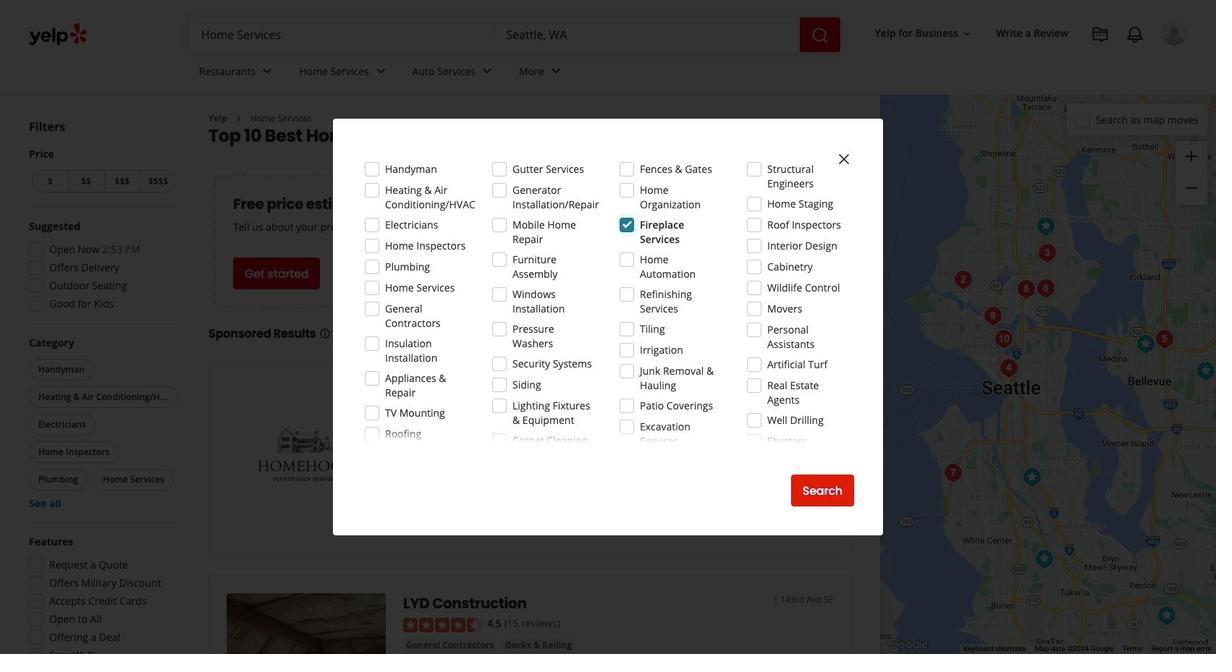 Task type: vqa. For each thing, say whether or not it's contained in the screenshot.
24 chevron down v2 icon inside HOME SERVICES link
no



Task type: locate. For each thing, give the bounding box(es) containing it.
2 24 chevron down v2 image from the left
[[547, 63, 564, 80]]

wise choice construction image
[[1152, 601, 1181, 630]]

None search field
[[190, 17, 840, 52]]

0 horizontal spatial 24 chevron down v2 image
[[479, 63, 496, 80]]

1 horizontal spatial 24 chevron down v2 image
[[372, 63, 389, 80]]

close image
[[835, 150, 853, 168]]

map region
[[880, 95, 1216, 654]]

4.5 star rating image
[[403, 618, 481, 633]]

2 24 chevron down v2 image from the left
[[372, 63, 389, 80]]

1 vertical spatial homehood handyman service image
[[227, 379, 386, 538]]

0 horizontal spatial 24 chevron down v2 image
[[259, 63, 276, 80]]

notifications image
[[1126, 26, 1144, 43]]

1 horizontal spatial 24 chevron down v2 image
[[547, 63, 564, 80]]

queen anne handyman image
[[979, 302, 1008, 330]]

group
[[1176, 141, 1208, 205], [29, 147, 180, 195], [25, 219, 180, 316], [26, 336, 181, 511], [25, 535, 180, 654]]

24 chevron down v2 image
[[479, 63, 496, 80], [547, 63, 564, 80]]

1 24 chevron down v2 image from the left
[[259, 63, 276, 80]]

dialog
[[0, 0, 1216, 654]]

alltech painting image
[[1012, 275, 1041, 304]]

24 chevron down v2 image
[[259, 63, 276, 80], [372, 63, 389, 80]]

0 horizontal spatial homehood handyman service image
[[227, 379, 386, 538]]

0 vertical spatial homehood handyman service image
[[1131, 330, 1160, 359]]

homehood handyman service image
[[1131, 330, 1160, 359], [227, 379, 386, 538]]

simplicity home energy image
[[1033, 239, 1062, 267]]

healthy painting image
[[939, 459, 968, 488]]

zoom in image
[[1183, 147, 1200, 165]]

iconyelpguaranteedbadgesmall image
[[403, 430, 415, 442], [403, 430, 415, 442]]

1 horizontal spatial homehood handyman service image
[[1131, 330, 1160, 359]]

user actions element
[[863, 18, 1208, 107]]

16 chevron right v2 image
[[233, 113, 245, 124]]



Task type: describe. For each thing, give the bounding box(es) containing it.
grand residence image
[[995, 68, 1024, 97]]

falcon remodeling image
[[1030, 545, 1059, 574]]

remont construction image
[[1150, 325, 1179, 354]]

jose's construction image
[[1018, 463, 1047, 492]]

the purple maids image
[[990, 325, 1019, 354]]

genesis home services image
[[995, 354, 1024, 383]]

zoom out image
[[1183, 180, 1200, 197]]

valhalla painting image
[[1032, 212, 1061, 241]]

projects image
[[1092, 26, 1109, 43]]

1 24 chevron down v2 image from the left
[[479, 63, 496, 80]]

16 info v2 image
[[319, 328, 330, 340]]

pro sewer repair image
[[949, 265, 978, 294]]

search image
[[811, 27, 829, 44]]

business categories element
[[187, 52, 1187, 94]]

16 chevron down v2 image
[[961, 28, 973, 40]]

google image
[[884, 636, 932, 654]]

free price estimates from local handymen image
[[689, 211, 761, 283]]

fix home services image
[[1032, 274, 1061, 303]]

lyd construction image
[[1192, 357, 1216, 385]]



